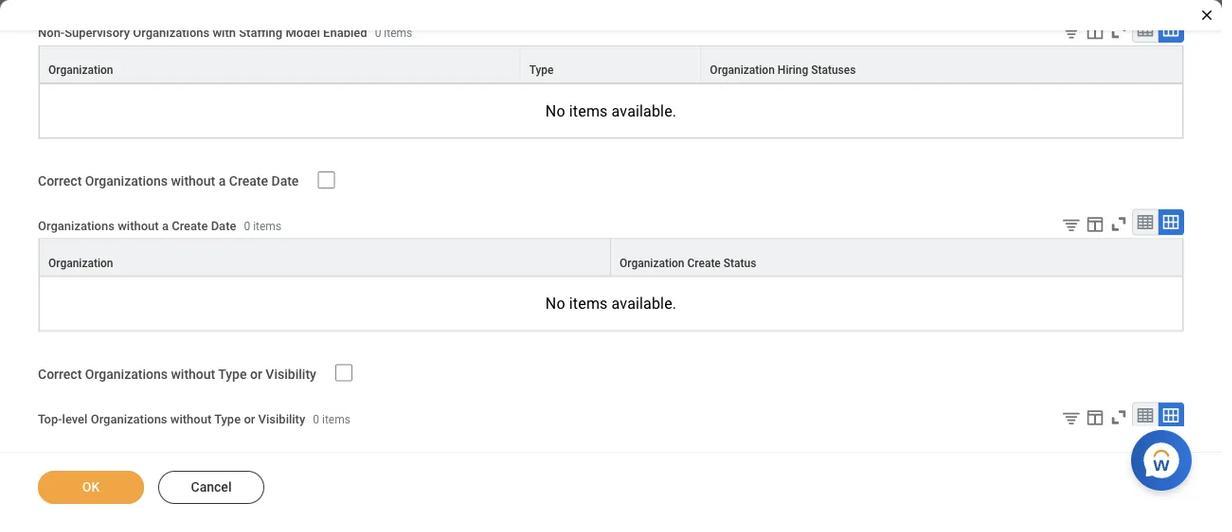 Task type: vqa. For each thing, say whether or not it's contained in the screenshot.
the "View printable version (PDF)" icon
no



Task type: locate. For each thing, give the bounding box(es) containing it.
items inside organizations without a create date 0 items
[[253, 220, 282, 234]]

without
[[171, 174, 215, 189], [118, 219, 159, 234], [171, 367, 215, 383], [170, 413, 212, 427]]

2 horizontal spatial 0
[[375, 27, 381, 40]]

1 row from the top
[[39, 46, 1184, 84]]

0 vertical spatial table image
[[1137, 20, 1155, 39]]

without up organizations without a create date 0 items
[[171, 174, 215, 189]]

fullscreen image right click to view/edit grid preferences icon
[[1109, 214, 1130, 235]]

no items available. down organization create status
[[546, 295, 677, 313]]

0 vertical spatial date
[[272, 174, 299, 189]]

row for items
[[39, 239, 1184, 278]]

expand table image
[[1162, 20, 1181, 39], [1162, 213, 1181, 232]]

click to view/edit grid preferences image for visibility
[[1085, 408, 1106, 428]]

1 vertical spatial no items available.
[[546, 295, 677, 313]]

a up organizations without a create date 0 items
[[219, 174, 226, 189]]

toolbar for enabled
[[1047, 16, 1185, 46]]

1 vertical spatial select to filter grid data image
[[1062, 215, 1082, 235]]

or
[[250, 367, 262, 383], [244, 413, 255, 427]]

1 horizontal spatial date
[[272, 174, 299, 189]]

2 fullscreen image from the top
[[1109, 214, 1130, 235]]

workday assistant region
[[1132, 423, 1200, 491]]

0 inside organizations without a create date 0 items
[[244, 220, 250, 234]]

date
[[272, 174, 299, 189], [211, 219, 236, 234]]

2 vertical spatial create
[[688, 257, 721, 270]]

no for items
[[546, 295, 566, 313]]

2 row from the top
[[39, 239, 1184, 278]]

no items available. for items
[[546, 295, 677, 313]]

1 horizontal spatial 0
[[313, 414, 319, 427]]

0 vertical spatial expand table image
[[1162, 20, 1181, 39]]

type
[[530, 64, 554, 77], [218, 367, 247, 383], [214, 413, 241, 427]]

1 vertical spatial click to view/edit grid preferences image
[[1085, 408, 1106, 428]]

no for enabled
[[546, 102, 566, 120]]

expand table image left close correct organization exceptions icon
[[1162, 20, 1181, 39]]

correct for correct organizations without type or visibility
[[38, 367, 82, 383]]

organization button
[[40, 47, 520, 83], [40, 240, 610, 276]]

0 vertical spatial row
[[39, 46, 1184, 84]]

table image
[[1137, 20, 1155, 39], [1137, 213, 1155, 232], [1137, 407, 1155, 426]]

0 inside the top-level organizations without type or visibility 0 items
[[313, 414, 319, 427]]

expand table image for items
[[1162, 213, 1181, 232]]

0 inside non-supervisory organizations with staffing model enabled 0 items
[[375, 27, 381, 40]]

2 expand table image from the top
[[1162, 213, 1181, 232]]

1 fullscreen image from the top
[[1109, 21, 1130, 42]]

toolbar
[[1047, 16, 1185, 46], [1047, 210, 1185, 239], [1047, 403, 1185, 432]]

organization hiring statuses
[[710, 64, 856, 77]]

or up cancel 'button'
[[244, 413, 255, 427]]

statuses
[[812, 64, 856, 77]]

items
[[384, 27, 413, 40], [570, 102, 608, 120], [253, 220, 282, 234], [570, 295, 608, 313], [322, 414, 351, 427]]

1 horizontal spatial a
[[219, 174, 226, 189]]

0 vertical spatial 0
[[375, 27, 381, 40]]

available. down organization create status
[[612, 295, 677, 313]]

cancel
[[191, 480, 232, 495]]

0 vertical spatial a
[[219, 174, 226, 189]]

cancel button
[[158, 471, 264, 504]]

1 no from the top
[[546, 102, 566, 120]]

1 vertical spatial date
[[211, 219, 236, 234]]

1 vertical spatial a
[[162, 219, 169, 234]]

1 vertical spatial available.
[[612, 295, 677, 313]]

fullscreen image
[[1109, 21, 1130, 42], [1109, 214, 1130, 235]]

0 vertical spatial no items available.
[[546, 102, 677, 120]]

2 organization button from the top
[[40, 240, 610, 276]]

0 vertical spatial or
[[250, 367, 262, 383]]

0 vertical spatial type
[[530, 64, 554, 77]]

1 no items available. from the top
[[546, 102, 677, 120]]

select to filter grid data image for items
[[1062, 215, 1082, 235]]

correct for correct organizations without a create date
[[38, 174, 82, 189]]

0 vertical spatial select to filter grid data image
[[1062, 22, 1082, 42]]

no items available.
[[546, 102, 677, 120], [546, 295, 677, 313]]

ok button
[[38, 471, 144, 504]]

expand table image right click to view/edit grid preferences icon
[[1162, 213, 1181, 232]]

0 vertical spatial create
[[229, 174, 268, 189]]

fullscreen image left close correct organization exceptions icon
[[1109, 21, 1130, 42]]

0 vertical spatial fullscreen image
[[1109, 21, 1130, 42]]

0 vertical spatial toolbar
[[1047, 16, 1185, 46]]

table image for enabled
[[1137, 20, 1155, 39]]

0 vertical spatial organization button
[[40, 47, 520, 83]]

items inside the top-level organizations without type or visibility 0 items
[[322, 414, 351, 427]]

1 vertical spatial table image
[[1137, 213, 1155, 232]]

2 horizontal spatial create
[[688, 257, 721, 270]]

1 horizontal spatial create
[[229, 174, 268, 189]]

2 no from the top
[[546, 295, 566, 313]]

correct
[[38, 174, 82, 189], [38, 367, 82, 383]]

1 vertical spatial correct
[[38, 367, 82, 383]]

available.
[[612, 102, 677, 120], [612, 295, 677, 313]]

2 vertical spatial toolbar
[[1047, 403, 1185, 432]]

type inside popup button
[[530, 64, 554, 77]]

select to filter grid data image
[[1062, 22, 1082, 42], [1062, 215, 1082, 235], [1062, 408, 1083, 428]]

1 vertical spatial create
[[172, 219, 208, 234]]

row
[[39, 46, 1184, 84], [39, 239, 1184, 278]]

1 expand table image from the top
[[1162, 20, 1181, 39]]

organization inside popup button
[[710, 64, 775, 77]]

click to view/edit grid preferences image
[[1085, 21, 1106, 42], [1085, 408, 1106, 428]]

items inside non-supervisory organizations with staffing model enabled 0 items
[[384, 27, 413, 40]]

or up the top-level organizations without type or visibility 0 items
[[250, 367, 262, 383]]

table image left close correct organization exceptions icon
[[1137, 20, 1155, 39]]

table image left expand table image
[[1137, 407, 1155, 426]]

2 vertical spatial 0
[[313, 414, 319, 427]]

table image right click to view/edit grid preferences icon
[[1137, 213, 1155, 232]]

organization
[[48, 64, 113, 77], [710, 64, 775, 77], [48, 257, 113, 270], [620, 257, 685, 270]]

without down correct organizations without a create date
[[118, 219, 159, 234]]

dialog
[[0, 0, 1223, 521]]

2 vertical spatial table image
[[1137, 407, 1155, 426]]

no
[[546, 102, 566, 120], [546, 295, 566, 313]]

0 vertical spatial no
[[546, 102, 566, 120]]

2 available. from the top
[[612, 295, 677, 313]]

0 for enabled
[[375, 27, 381, 40]]

available. down the "type" popup button
[[612, 102, 677, 120]]

1 vertical spatial expand table image
[[1162, 213, 1181, 232]]

a
[[219, 174, 226, 189], [162, 219, 169, 234]]

1 vertical spatial 0
[[244, 220, 250, 234]]

0 horizontal spatial 0
[[244, 220, 250, 234]]

0 vertical spatial correct
[[38, 174, 82, 189]]

2 vertical spatial select to filter grid data image
[[1062, 408, 1083, 428]]

1 available. from the top
[[612, 102, 677, 120]]

close correct organization exceptions image
[[1200, 8, 1215, 23]]

organizations
[[133, 26, 210, 40], [85, 174, 168, 189], [38, 219, 115, 234], [85, 367, 168, 383], [91, 413, 167, 427]]

1 vertical spatial or
[[244, 413, 255, 427]]

organization left hiring
[[710, 64, 775, 77]]

1 vertical spatial fullscreen image
[[1109, 214, 1130, 235]]

a down correct organizations without a create date
[[162, 219, 169, 234]]

2 correct from the top
[[38, 367, 82, 383]]

0 vertical spatial available.
[[612, 102, 677, 120]]

1 vertical spatial type
[[218, 367, 247, 383]]

organization create status button
[[611, 240, 1183, 276]]

0
[[375, 27, 381, 40], [244, 220, 250, 234], [313, 414, 319, 427]]

model
[[286, 26, 320, 40]]

create
[[229, 174, 268, 189], [172, 219, 208, 234], [688, 257, 721, 270]]

organizations without a create date 0 items
[[38, 219, 282, 234]]

1 correct from the top
[[38, 174, 82, 189]]

2 no items available. from the top
[[546, 295, 677, 313]]

1 vertical spatial visibility
[[258, 413, 305, 427]]

table image for items
[[1137, 213, 1155, 232]]

1 vertical spatial row
[[39, 239, 1184, 278]]

organization left status
[[620, 257, 685, 270]]

no items available. down the "type" popup button
[[546, 102, 677, 120]]

0 horizontal spatial a
[[162, 219, 169, 234]]

1 vertical spatial toolbar
[[1047, 210, 1185, 239]]

1 vertical spatial organization button
[[40, 240, 610, 276]]

visibility
[[266, 367, 316, 383], [258, 413, 305, 427]]

0 vertical spatial click to view/edit grid preferences image
[[1085, 21, 1106, 42]]

1 vertical spatial no
[[546, 295, 566, 313]]



Task type: describe. For each thing, give the bounding box(es) containing it.
fullscreen image for enabled
[[1109, 21, 1130, 42]]

0 for visibility
[[313, 414, 319, 427]]

select to filter grid data image for enabled
[[1062, 22, 1082, 42]]

staffing
[[239, 26, 283, 40]]

row for enabled
[[39, 46, 1184, 84]]

create inside popup button
[[688, 257, 721, 270]]

status
[[724, 257, 757, 270]]

organization hiring statuses button
[[702, 47, 1183, 83]]

type button
[[521, 47, 701, 83]]

non-supervisory organizations with staffing model enabled 0 items
[[38, 26, 413, 40]]

with
[[213, 26, 236, 40]]

1 organization button from the top
[[40, 47, 520, 83]]

available. for enabled
[[612, 102, 677, 120]]

enabled
[[323, 26, 367, 40]]

expand table image for enabled
[[1162, 20, 1181, 39]]

fullscreen image for items
[[1109, 214, 1130, 235]]

dialog containing no items available.
[[0, 0, 1223, 521]]

organization inside popup button
[[620, 257, 685, 270]]

top-level organizations without type or visibility 0 items
[[38, 413, 351, 427]]

non-
[[38, 26, 65, 40]]

expand table image
[[1162, 407, 1181, 426]]

no items available. for enabled
[[546, 102, 677, 120]]

select to filter grid data image for visibility
[[1062, 408, 1083, 428]]

organization create status
[[620, 257, 757, 270]]

0 vertical spatial visibility
[[266, 367, 316, 383]]

organization down supervisory
[[48, 64, 113, 77]]

without down correct organizations without type or visibility
[[170, 413, 212, 427]]

table image for visibility
[[1137, 407, 1155, 426]]

click to view/edit grid preferences image
[[1085, 214, 1106, 235]]

available. for items
[[612, 295, 677, 313]]

correct organizations without type or visibility
[[38, 367, 316, 383]]

top-
[[38, 413, 62, 427]]

without up the top-level organizations without type or visibility 0 items
[[171, 367, 215, 383]]

toolbar for visibility
[[1047, 403, 1185, 432]]

supervisory
[[65, 26, 130, 40]]

0 horizontal spatial date
[[211, 219, 236, 234]]

hiring
[[778, 64, 809, 77]]

level
[[62, 413, 88, 427]]

organization down organizations without a create date 0 items
[[48, 257, 113, 270]]

0 horizontal spatial create
[[172, 219, 208, 234]]

correct organizations without a create date
[[38, 174, 299, 189]]

click to view/edit grid preferences image for enabled
[[1085, 21, 1106, 42]]

toolbar for items
[[1047, 210, 1185, 239]]

2 vertical spatial type
[[214, 413, 241, 427]]

ok
[[82, 480, 100, 495]]

fullscreen image
[[1109, 408, 1130, 428]]



